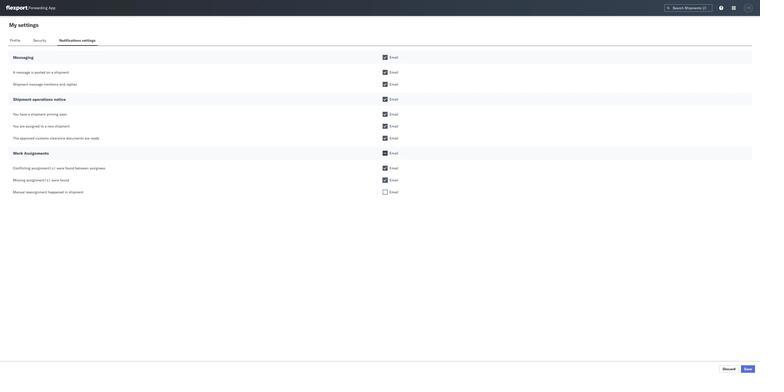 Task type: vqa. For each thing, say whether or not it's contained in the screenshot.
You have a shipment arriving soon's Email
yes



Task type: locate. For each thing, give the bounding box(es) containing it.
save
[[744, 368, 752, 372]]

manual
[[13, 190, 25, 195]]

1 vertical spatial a
[[28, 112, 30, 117]]

5 email from the top
[[390, 112, 398, 117]]

0 vertical spatial found
[[65, 166, 74, 171]]

1 horizontal spatial settings
[[82, 38, 96, 43]]

forwarding
[[29, 6, 48, 10]]

email for you have a shipment arriving soon
[[390, 112, 398, 117]]

settings for notifications settings
[[82, 38, 96, 43]]

you for you have a shipment arriving soon
[[13, 112, 19, 117]]

1 horizontal spatial a
[[45, 124, 47, 129]]

assignment(s) up reassignment
[[26, 178, 51, 183]]

8 email from the top
[[390, 151, 398, 156]]

2 you from the top
[[13, 124, 19, 129]]

1 vertical spatial message
[[29, 82, 43, 87]]

in
[[65, 190, 68, 195]]

settings
[[18, 22, 38, 29], [82, 38, 96, 43]]

notifications settings
[[59, 38, 96, 43]]

were
[[57, 166, 64, 171], [51, 178, 59, 183]]

found left 'between'
[[65, 166, 74, 171]]

message right 'a'
[[16, 70, 30, 75]]

were up happened
[[51, 178, 59, 183]]

assignment(s)
[[31, 166, 56, 171], [26, 178, 51, 183]]

settings right "notifications" on the left of the page
[[82, 38, 96, 43]]

notifications settings button
[[57, 36, 98, 46]]

2 shipment from the top
[[13, 97, 31, 102]]

0 vertical spatial shipment
[[13, 82, 28, 87]]

shipment
[[13, 82, 28, 87], [13, 97, 31, 102]]

0 vertical spatial were
[[57, 166, 64, 171]]

found up in at the bottom of page
[[60, 178, 69, 183]]

0 vertical spatial message
[[16, 70, 30, 75]]

None checkbox
[[383, 70, 388, 75], [383, 97, 388, 102], [383, 112, 388, 117], [383, 124, 388, 129], [383, 136, 388, 141], [383, 70, 388, 75], [383, 97, 388, 102], [383, 112, 388, 117], [383, 124, 388, 129], [383, 136, 388, 141]]

app
[[49, 6, 55, 10]]

7 email from the top
[[390, 136, 398, 141]]

0 horizontal spatial are
[[20, 124, 25, 129]]

0 vertical spatial settings
[[18, 22, 38, 29]]

discard button
[[719, 366, 739, 374]]

0 vertical spatial assignment(s)
[[31, 166, 56, 171]]

1 you from the top
[[13, 112, 19, 117]]

conflicting
[[13, 166, 30, 171]]

message
[[16, 70, 30, 75], [29, 82, 43, 87]]

2 email from the top
[[390, 70, 398, 75]]

2 horizontal spatial a
[[51, 70, 53, 75]]

1 vertical spatial you
[[13, 124, 19, 129]]

1 vertical spatial settings
[[82, 38, 96, 43]]

settings right the "my"
[[18, 22, 38, 29]]

notifications
[[59, 38, 81, 43]]

approved
[[20, 136, 35, 141]]

a right to
[[45, 124, 47, 129]]

arriving
[[47, 112, 58, 117]]

a
[[13, 70, 15, 75]]

forwarding app link
[[6, 6, 55, 11]]

0 horizontal spatial a
[[28, 112, 30, 117]]

shipment down 'a'
[[13, 82, 28, 87]]

a right on
[[51, 70, 53, 75]]

save button
[[741, 366, 755, 374]]

1 vertical spatial found
[[60, 178, 69, 183]]

0 horizontal spatial settings
[[18, 22, 38, 29]]

customs
[[35, 136, 49, 141]]

you up the
[[13, 124, 19, 129]]

a right have
[[28, 112, 30, 117]]

6 email from the top
[[390, 124, 398, 129]]

11 email from the top
[[390, 190, 398, 195]]

1 vertical spatial assignment(s)
[[26, 178, 51, 183]]

documents
[[66, 136, 84, 141]]

are left "ready"
[[85, 136, 90, 141]]

you
[[13, 112, 19, 117], [13, 124, 19, 129]]

my settings
[[9, 22, 38, 29]]

work
[[13, 151, 23, 156]]

assignees
[[90, 166, 105, 171]]

9 email from the top
[[390, 166, 398, 171]]

1 horizontal spatial are
[[85, 136, 90, 141]]

shipment
[[54, 70, 69, 75], [31, 112, 46, 117], [55, 124, 70, 129], [69, 190, 83, 195]]

you are assigned to a new shipment
[[13, 124, 70, 129]]

profile
[[10, 38, 20, 43]]

shipment up have
[[13, 97, 31, 102]]

settings inside 'button'
[[82, 38, 96, 43]]

work assignments
[[13, 151, 49, 156]]

profile button
[[8, 36, 23, 46]]

you left have
[[13, 112, 19, 117]]

posted
[[35, 70, 45, 75]]

None checkbox
[[383, 55, 388, 60], [383, 82, 388, 87], [383, 151, 388, 156], [383, 166, 388, 171], [383, 178, 388, 183], [383, 190, 388, 195], [383, 55, 388, 60], [383, 82, 388, 87], [383, 151, 388, 156], [383, 166, 388, 171], [383, 178, 388, 183], [383, 190, 388, 195]]

3 email from the top
[[390, 82, 398, 87]]

1 vertical spatial shipment
[[13, 97, 31, 102]]

email for the approved customs clearance documents are ready
[[390, 136, 398, 141]]

were left 'between'
[[57, 166, 64, 171]]

email
[[390, 55, 398, 60], [390, 70, 398, 75], [390, 82, 398, 87], [390, 97, 398, 102], [390, 112, 398, 117], [390, 124, 398, 129], [390, 136, 398, 141], [390, 151, 398, 156], [390, 166, 398, 171], [390, 178, 398, 183], [390, 190, 398, 195]]

forwarding app
[[29, 6, 55, 10]]

1 email from the top
[[390, 55, 398, 60]]

replies
[[66, 82, 77, 87]]

mentions
[[44, 82, 59, 87]]

are left assigned
[[20, 124, 25, 129]]

message down is
[[29, 82, 43, 87]]

you have a shipment arriving soon
[[13, 112, 67, 117]]

between
[[75, 166, 89, 171]]

on
[[46, 70, 50, 75]]

assignment(s) up missing assignment(s) were found
[[31, 166, 56, 171]]

1 vertical spatial are
[[85, 136, 90, 141]]

found
[[65, 166, 74, 171], [60, 178, 69, 183]]

email for manual reassignment happened in shipment
[[390, 190, 398, 195]]

a
[[51, 70, 53, 75], [28, 112, 30, 117], [45, 124, 47, 129]]

1 vertical spatial were
[[51, 178, 59, 183]]

4 email from the top
[[390, 97, 398, 102]]

security button
[[31, 36, 49, 46]]

settings for my settings
[[18, 22, 38, 29]]

are
[[20, 124, 25, 129], [85, 136, 90, 141]]

1 shipment from the top
[[13, 82, 28, 87]]

you for you are assigned to a new shipment
[[13, 124, 19, 129]]

security
[[33, 38, 46, 43]]

0 vertical spatial you
[[13, 112, 19, 117]]

found for missing assignment(s) were found
[[60, 178, 69, 183]]

10 email from the top
[[390, 178, 398, 183]]



Task type: describe. For each thing, give the bounding box(es) containing it.
operations
[[32, 97, 53, 102]]

found for conflicting assignment(s) were found between assignees
[[65, 166, 74, 171]]

email for you are assigned to a new shipment
[[390, 124, 398, 129]]

the
[[13, 136, 19, 141]]

email for conflicting assignment(s) were found between assignees
[[390, 166, 398, 171]]

0 vertical spatial are
[[20, 124, 25, 129]]

assignment(s) for conflicting
[[31, 166, 56, 171]]

shipment message mentions and replies
[[13, 82, 77, 87]]

email for missing assignment(s) were found
[[390, 178, 398, 183]]

os button
[[743, 2, 754, 14]]

shipment right in at the bottom of page
[[69, 190, 83, 195]]

were for conflicting
[[57, 166, 64, 171]]

shipment up you are assigned to a new shipment
[[31, 112, 46, 117]]

email for work assignments
[[390, 151, 398, 156]]

os
[[746, 6, 751, 10]]

soon
[[59, 112, 67, 117]]

is
[[31, 70, 34, 75]]

missing
[[13, 178, 25, 183]]

message for a
[[16, 70, 30, 75]]

0 vertical spatial a
[[51, 70, 53, 75]]

the approved customs clearance documents are ready
[[13, 136, 99, 141]]

notice
[[54, 97, 66, 102]]

assignments
[[24, 151, 49, 156]]

email for shipment message mentions and replies
[[390, 82, 398, 87]]

a message is posted on a shipment
[[13, 70, 69, 75]]

have
[[20, 112, 27, 117]]

email for messaging
[[390, 55, 398, 60]]

shipment for shipment message mentions and replies
[[13, 82, 28, 87]]

to
[[41, 124, 44, 129]]

and
[[59, 82, 65, 87]]

flexport. image
[[6, 6, 29, 11]]

email for a message is posted on a shipment
[[390, 70, 398, 75]]

messaging
[[13, 55, 33, 60]]

message for shipment
[[29, 82, 43, 87]]

shipment up and
[[54, 70, 69, 75]]

assignment(s) for missing
[[26, 178, 51, 183]]

conflicting assignment(s) were found between assignees
[[13, 166, 105, 171]]

assigned
[[26, 124, 40, 129]]

2 vertical spatial a
[[45, 124, 47, 129]]

happened
[[48, 190, 64, 195]]

were for missing
[[51, 178, 59, 183]]

clearance
[[50, 136, 65, 141]]

Search Shipments (/) text field
[[664, 4, 713, 12]]

shipment right new
[[55, 124, 70, 129]]

ready
[[91, 136, 99, 141]]

missing assignment(s) were found
[[13, 178, 69, 183]]

shipment for shipment operations notice
[[13, 97, 31, 102]]

discard
[[723, 368, 736, 372]]

email for shipment operations notice
[[390, 97, 398, 102]]

my
[[9, 22, 17, 29]]

shipment operations notice
[[13, 97, 66, 102]]

reassignment
[[26, 190, 47, 195]]

manual reassignment happened in shipment
[[13, 190, 83, 195]]

new
[[47, 124, 54, 129]]



